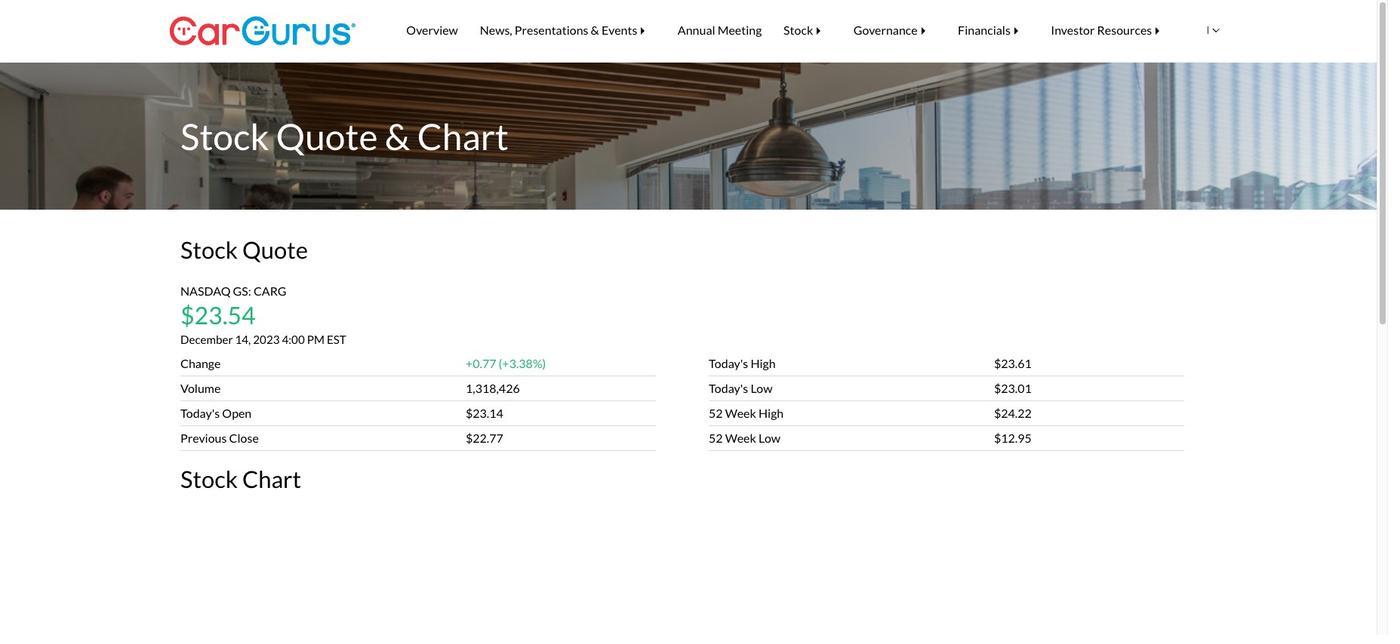 Task type: locate. For each thing, give the bounding box(es) containing it.
low
[[751, 381, 773, 395], [759, 431, 781, 445]]

52 for 52 week low
[[709, 431, 723, 445]]

governance link
[[843, 12, 947, 48]]

est
[[327, 333, 346, 346]]

week down today's low
[[725, 406, 756, 420]]

high up today's low
[[751, 356, 776, 370]]

financials
[[958, 23, 1011, 37]]

+0.77
[[466, 356, 496, 370]]

2 week from the top
[[725, 431, 756, 445]]

1 vertical spatial high
[[759, 406, 784, 420]]

52 down 52 week high
[[709, 431, 723, 445]]

today's
[[709, 356, 748, 370], [709, 381, 748, 395], [180, 406, 220, 420]]

previous
[[180, 431, 227, 445]]

2 vertical spatial today's
[[180, 406, 220, 420]]

today's up today's low
[[709, 356, 748, 370]]

stock for stock quote
[[180, 236, 238, 264]]

today's low
[[709, 381, 773, 395]]

nasdaq gs: carg $23.54 december 14, 2023 4:00 pm est
[[180, 284, 346, 346]]

week down 52 week high
[[725, 431, 756, 445]]

quote for stock quote & chart
[[276, 115, 378, 158]]

$24.22
[[994, 406, 1032, 420]]

today's for today's low
[[709, 381, 748, 395]]

0 horizontal spatial chart
[[242, 465, 301, 493]]

14,
[[235, 333, 251, 346]]

0 vertical spatial quote
[[276, 115, 378, 158]]

governance
[[854, 23, 918, 37]]

$23.61
[[994, 356, 1032, 370]]

1 vertical spatial week
[[725, 431, 756, 445]]

quote
[[276, 115, 378, 158], [242, 236, 308, 264]]

0 vertical spatial 52
[[709, 406, 723, 420]]

presentations
[[515, 23, 589, 37]]

1 vertical spatial quote
[[242, 236, 308, 264]]

$12.95
[[994, 431, 1032, 445]]

52
[[709, 406, 723, 420], [709, 431, 723, 445]]

high
[[751, 356, 776, 370], [759, 406, 784, 420]]

week
[[725, 406, 756, 420], [725, 431, 756, 445]]

1 52 from the top
[[709, 406, 723, 420]]

nasdaq
[[180, 284, 231, 298]]

today's for today's open
[[180, 406, 220, 420]]

menu bar
[[373, 0, 1204, 60]]

high up 52 week low
[[759, 406, 784, 420]]

news, presentations & events
[[480, 23, 638, 37]]

en button
[[1171, 9, 1228, 52]]

0 vertical spatial chart
[[417, 115, 509, 158]]

today's down volume
[[180, 406, 220, 420]]

0 horizontal spatial &
[[385, 115, 410, 158]]

stock chart
[[180, 465, 301, 493]]

1 vertical spatial 52
[[709, 431, 723, 445]]

stock
[[784, 23, 813, 37], [180, 115, 269, 158], [180, 236, 238, 264], [180, 465, 238, 493]]

investor resources
[[1051, 23, 1152, 37]]

gs:
[[233, 284, 251, 298]]

52 down today's low
[[709, 406, 723, 420]]

annual meeting link
[[667, 12, 773, 48]]

today's down today's high
[[709, 381, 748, 395]]

0 vertical spatial &
[[591, 23, 599, 37]]

open
[[222, 406, 252, 420]]

carg
[[254, 284, 286, 298]]

annual meeting
[[678, 23, 762, 37]]

stock for stock chart
[[180, 465, 238, 493]]

stock inside menu bar
[[784, 23, 813, 37]]

+0.77 (+3.38%)
[[466, 356, 546, 370]]

today's open
[[180, 406, 252, 420]]

stock quote & chart
[[180, 115, 509, 158]]

chart
[[417, 115, 509, 158], [242, 465, 301, 493]]

1 vertical spatial today's
[[709, 381, 748, 395]]

&
[[591, 23, 599, 37], [385, 115, 410, 158]]

previous close
[[180, 431, 259, 445]]

0 vertical spatial high
[[751, 356, 776, 370]]

2 52 from the top
[[709, 431, 723, 445]]

2023
[[253, 333, 280, 346]]

stock link
[[773, 12, 843, 48]]

low down 52 week high
[[759, 431, 781, 445]]

en
[[1195, 23, 1210, 36]]

1 week from the top
[[725, 406, 756, 420]]

1,318,426
[[466, 381, 520, 395]]

$23.54
[[180, 300, 256, 330]]

0 vertical spatial week
[[725, 406, 756, 420]]

1 vertical spatial &
[[385, 115, 410, 158]]

1 horizontal spatial &
[[591, 23, 599, 37]]

0 vertical spatial today's
[[709, 356, 748, 370]]

today's high
[[709, 356, 776, 370]]

1 vertical spatial chart
[[242, 465, 301, 493]]

low up 52 week high
[[751, 381, 773, 395]]



Task type: vqa. For each thing, say whether or not it's contained in the screenshot.
be within anticipates total revenue, product revenue, non-GAAP Consolidated Adjusted EBITDA, and non-GAAP earnings per share ("EPS") to be in the following ranges for the third quarter 2023:
no



Task type: describe. For each thing, give the bounding box(es) containing it.
pm
[[307, 333, 325, 346]]

stock quote
[[180, 236, 308, 264]]

overview
[[406, 23, 458, 37]]

close
[[229, 431, 259, 445]]

news, presentations & events link
[[469, 12, 667, 48]]

resources
[[1097, 23, 1152, 37]]

week for low
[[725, 431, 756, 445]]

meeting
[[718, 23, 762, 37]]

events
[[602, 23, 638, 37]]

overview link
[[396, 12, 469, 48]]

52 for 52 week high
[[709, 406, 723, 420]]

52 week low
[[709, 431, 781, 445]]

4:00
[[282, 333, 305, 346]]

quote for stock quote
[[242, 236, 308, 264]]

$23.14
[[466, 406, 503, 420]]

december
[[180, 333, 233, 346]]

& for chart
[[385, 115, 410, 158]]

menu bar containing overview
[[373, 0, 1204, 60]]

investor
[[1051, 23, 1095, 37]]

0 vertical spatial low
[[751, 381, 773, 395]]

(+3.38%)
[[499, 356, 546, 370]]

$22.77
[[466, 431, 503, 445]]

$23.01
[[994, 381, 1032, 395]]

cargurus logo image
[[169, 0, 356, 62]]

news,
[[480, 23, 512, 37]]

annual
[[678, 23, 715, 37]]

investor resources link
[[1040, 12, 1182, 48]]

today's for today's high
[[709, 356, 748, 370]]

1 vertical spatial low
[[759, 431, 781, 445]]

52 week high
[[709, 406, 784, 420]]

change
[[180, 356, 221, 370]]

& for events
[[591, 23, 599, 37]]

week for high
[[725, 406, 756, 420]]

volume
[[180, 381, 221, 395]]

stock for stock
[[784, 23, 813, 37]]

1 horizontal spatial chart
[[417, 115, 509, 158]]

stock for stock quote & chart
[[180, 115, 269, 158]]

financials link
[[947, 12, 1040, 48]]



